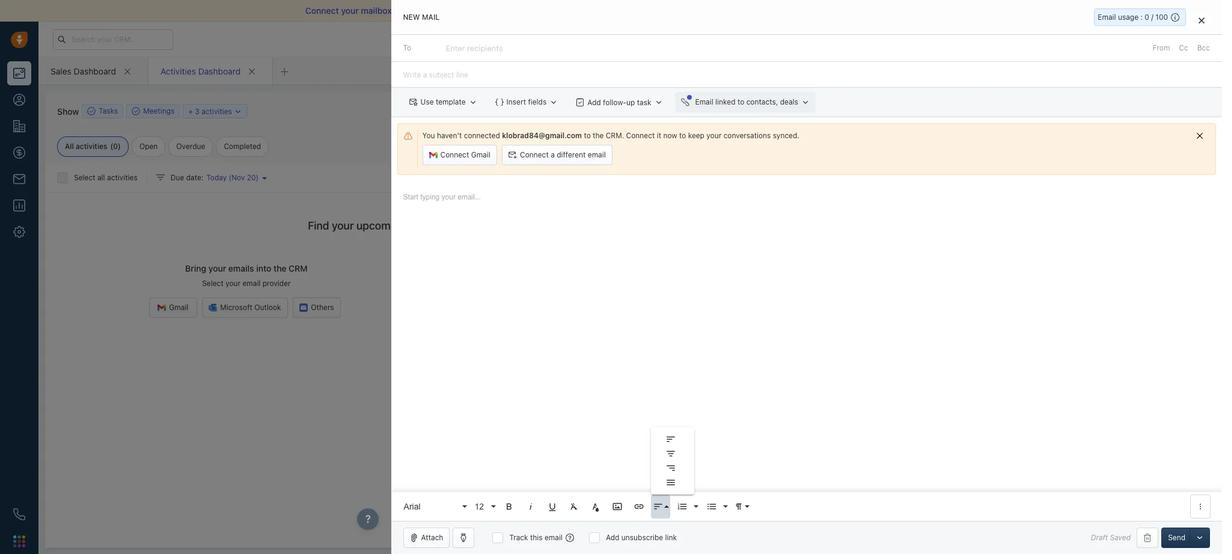 Task type: describe. For each thing, give the bounding box(es) containing it.
outlook
[[255, 303, 281, 312]]

today ( nov 20 )
[[207, 173, 259, 182]]

phone image
[[13, 509, 25, 521]]

down image
[[234, 107, 243, 116]]

find
[[308, 220, 329, 232]]

google calendar button
[[1009, 167, 1091, 182]]

send button
[[1162, 528, 1193, 549]]

completed
[[224, 142, 261, 151]]

email right this
[[545, 533, 563, 542]]

way
[[546, 5, 562, 16]]

meetings
[[441, 220, 487, 232]]

meeting
[[763, 106, 791, 115]]

add task
[[667, 106, 697, 115]]

links.
[[1062, 513, 1079, 522]]

microsoft for microsoft outlook
[[220, 303, 253, 312]]

2-
[[537, 5, 546, 16]]

others button
[[293, 298, 341, 318]]

sync
[[564, 5, 583, 16]]

add follow-up task
[[588, 98, 652, 107]]

emails
[[228, 264, 254, 274]]

draft saved
[[1091, 534, 1131, 543]]

you for you don't have any links.
[[996, 513, 1008, 522]]

different
[[557, 150, 586, 159]]

keep
[[688, 131, 705, 140]]

sales
[[51, 66, 71, 76]]

connect for connect gmail
[[441, 150, 469, 159]]

use template
[[421, 98, 466, 107]]

to right now
[[680, 131, 686, 140]]

others
[[311, 303, 334, 312]]

haven't
[[437, 131, 462, 140]]

email inside button
[[588, 150, 606, 159]]

your down emails at the left top
[[226, 279, 241, 288]]

0 horizontal spatial task
[[637, 98, 652, 107]]

plans
[[1024, 34, 1042, 43]]

improve
[[404, 5, 436, 16]]

new
[[403, 13, 420, 22]]

date:
[[186, 173, 204, 182]]

calendar
[[891, 123, 926, 133]]

/
[[1152, 13, 1154, 22]]

tasks,
[[409, 220, 438, 232]]

microsoft teams button
[[925, 167, 1006, 182]]

+ 3 activities
[[188, 107, 232, 116]]

your for connect your mailbox to improve deliverability and enable 2-way sync of email conversations.
[[341, 5, 359, 16]]

) for all activities ( 0 )
[[118, 142, 121, 151]]

your for bring your emails into the crm select your email provider
[[209, 264, 226, 274]]

use
[[421, 98, 434, 107]]

conversations.
[[619, 5, 677, 16]]

12
[[475, 502, 484, 512]]

activities for all
[[107, 173, 138, 182]]

0 for )
[[113, 142, 118, 151]]

Search your CRM... text field
[[53, 29, 173, 50]]

explore plans link
[[989, 32, 1049, 46]]

dashboard for sales dashboard
[[74, 66, 116, 76]]

email linked to contacts, deals button
[[675, 92, 816, 113]]

+ 3 activities link
[[188, 106, 243, 117]]

unsubscribe
[[622, 533, 663, 542]]

synced.
[[773, 131, 800, 140]]

arial
[[404, 502, 421, 512]]

bcc
[[1198, 43, 1211, 52]]

more misc image
[[1196, 502, 1206, 512]]

1 vertical spatial (
[[229, 173, 232, 182]]

links
[[902, 481, 923, 491]]

to
[[403, 43, 411, 52]]

you don't have any links.
[[996, 513, 1079, 522]]

linked
[[716, 98, 736, 107]]

email for email usage : 0 / 100
[[1098, 13, 1117, 22]]

my calendar
[[877, 123, 926, 133]]

dashboard for activities dashboard
[[198, 66, 241, 76]]

due date:
[[171, 173, 204, 182]]

connect a different email button
[[502, 145, 613, 165]]

insert fields
[[507, 98, 547, 107]]

from
[[1153, 43, 1171, 52]]

microsoft outlook button
[[202, 298, 288, 318]]

attach button
[[403, 528, 450, 549]]

provider
[[263, 279, 291, 288]]

microsoft teams
[[943, 170, 1000, 179]]

your for find your upcoming tasks, meetings and reminders here.
[[332, 220, 354, 232]]

configure widgets
[[1012, 94, 1074, 103]]

don't
[[1010, 513, 1028, 522]]

into
[[256, 264, 271, 274]]

gmail inside "button"
[[169, 303, 188, 312]]

now
[[664, 131, 678, 140]]

enable
[[509, 5, 535, 16]]

tasks
[[99, 107, 118, 116]]

connected
[[464, 131, 500, 140]]

1 vertical spatial close image
[[1199, 17, 1205, 24]]

draft
[[1091, 534, 1109, 543]]

your right keep on the right of page
[[707, 131, 722, 140]]

zoom button
[[874, 167, 922, 182]]

google
[[1027, 170, 1052, 179]]

connect for connect a different email
[[520, 150, 549, 159]]

find your upcoming tasks, meetings and reminders here.
[[308, 220, 588, 232]]

align justify image
[[666, 478, 676, 488]]

connect gmail
[[441, 150, 491, 159]]

microsoft for microsoft teams
[[943, 170, 976, 179]]

overdue
[[176, 142, 205, 151]]

configure
[[1012, 94, 1046, 103]]

saved
[[1111, 534, 1131, 543]]

meetings
[[143, 107, 175, 116]]

the inside 'bring your emails into the crm select your email provider'
[[274, 264, 287, 274]]

dialog containing arial
[[391, 0, 1223, 555]]

add unsubscribe link
[[606, 533, 677, 542]]

calendar
[[1054, 170, 1084, 179]]

gmail button
[[149, 298, 197, 318]]



Task type: locate. For each thing, give the bounding box(es) containing it.
0 horizontal spatial )
[[118, 142, 121, 151]]

have
[[1030, 513, 1046, 522]]

configure widgets button
[[994, 91, 1081, 106]]

your right find
[[332, 220, 354, 232]]

1 horizontal spatial email
[[1098, 13, 1117, 22]]

0 horizontal spatial select
[[74, 173, 95, 182]]

2 vertical spatial activities
[[107, 173, 138, 182]]

office 365 button
[[1094, 167, 1155, 182]]

email right 'of'
[[595, 5, 617, 16]]

my
[[877, 123, 889, 133]]

application containing arial
[[391, 181, 1223, 521]]

task
[[637, 98, 652, 107], [683, 106, 697, 115]]

to left new
[[394, 5, 402, 16]]

1 horizontal spatial dashboard
[[198, 66, 241, 76]]

add for add unsubscribe link
[[606, 533, 620, 542]]

0 vertical spatial and
[[492, 5, 506, 16]]

1 horizontal spatial you
[[996, 513, 1008, 522]]

it
[[657, 131, 662, 140]]

upcoming
[[357, 220, 406, 232]]

connect left it
[[626, 131, 655, 140]]

add follow-up task button
[[570, 92, 669, 113], [570, 92, 669, 113]]

email for email linked to contacts, deals
[[696, 98, 714, 107]]

activities inside button
[[202, 107, 232, 116]]

add inside button
[[667, 106, 681, 115]]

0 vertical spatial microsoft
[[943, 170, 976, 179]]

0 horizontal spatial the
[[274, 264, 287, 274]]

your left mailbox
[[341, 5, 359, 16]]

your right bring
[[209, 264, 226, 274]]

follow-
[[603, 98, 627, 107]]

add for add meeting
[[748, 106, 761, 115]]

you
[[423, 131, 435, 140], [996, 513, 1008, 522]]

email down emails at the left top
[[243, 279, 261, 288]]

track this email
[[510, 533, 563, 542]]

all
[[65, 142, 74, 151]]

connect gmail button
[[423, 145, 497, 165]]

connect left mailbox
[[305, 5, 339, 16]]

0 horizontal spatial email
[[696, 98, 714, 107]]

email inside "button"
[[696, 98, 714, 107]]

crm
[[289, 264, 308, 274]]

quick
[[877, 481, 900, 491]]

connect your mailbox link
[[305, 5, 394, 16]]

1 vertical spatial activities
[[76, 142, 107, 151]]

all activities ( 0 )
[[65, 142, 121, 151]]

gmail down connected
[[471, 150, 491, 159]]

3
[[195, 107, 200, 116]]

bring
[[185, 264, 206, 274]]

zoom
[[894, 170, 914, 179]]

1 dashboard from the left
[[74, 66, 116, 76]]

application
[[391, 181, 1223, 521]]

widgets
[[1048, 94, 1074, 103]]

0 horizontal spatial you
[[423, 131, 435, 140]]

to
[[394, 5, 402, 16], [738, 98, 745, 107], [584, 131, 591, 140], [680, 131, 686, 140]]

0 vertical spatial close image
[[1205, 8, 1211, 14]]

1 vertical spatial you
[[996, 513, 1008, 522]]

0 up select all activities
[[113, 142, 118, 151]]

add meeting
[[748, 106, 791, 115]]

task right up
[[637, 98, 652, 107]]

0
[[1145, 13, 1150, 22], [113, 142, 118, 151]]

add inside button
[[748, 106, 761, 115]]

align center image
[[666, 449, 676, 459]]

1 vertical spatial 0
[[113, 142, 118, 151]]

to up 'different'
[[584, 131, 591, 140]]

the up provider
[[274, 264, 287, 274]]

1 horizontal spatial the
[[593, 131, 604, 140]]

you haven't connected klobrad84@gmail.com to the crm. connect it now to keep your conversations synced.
[[423, 131, 800, 140]]

connect down the haven't
[[441, 150, 469, 159]]

up
[[627, 98, 635, 107]]

task inside button
[[683, 106, 697, 115]]

unordered list image
[[706, 502, 717, 512]]

select inside 'bring your emails into the crm select your email provider'
[[202, 279, 224, 288]]

1 vertical spatial email
[[696, 98, 714, 107]]

connect left a in the top of the page
[[520, 150, 549, 159]]

use template button
[[403, 92, 483, 113]]

freshworks switcher image
[[13, 536, 25, 548]]

deliverability
[[439, 5, 489, 16]]

google calendar
[[1027, 170, 1084, 179]]

send
[[1169, 533, 1186, 542]]

email
[[595, 5, 617, 16], [588, 150, 606, 159], [243, 279, 261, 288], [545, 533, 563, 542]]

align right image
[[666, 463, 676, 474]]

teams
[[978, 170, 1000, 179]]

insert
[[507, 98, 526, 107]]

) for today ( nov 20 )
[[256, 173, 259, 182]]

arial button
[[400, 495, 468, 519]]

you left don't
[[996, 513, 1008, 522]]

1 horizontal spatial task
[[683, 106, 697, 115]]

paragraph format image
[[733, 502, 744, 512]]

1 horizontal spatial )
[[256, 173, 259, 182]]

add task button
[[646, 101, 703, 121]]

office
[[1112, 170, 1132, 179]]

2 dashboard from the left
[[198, 66, 241, 76]]

task up keep on the right of page
[[683, 106, 697, 115]]

0 vertical spatial you
[[423, 131, 435, 140]]

cc
[[1180, 43, 1189, 52]]

1 vertical spatial the
[[274, 264, 287, 274]]

to right linked
[[738, 98, 745, 107]]

20
[[247, 173, 256, 182]]

dialog
[[391, 0, 1223, 555]]

0 vertical spatial gmail
[[471, 150, 491, 159]]

0 vertical spatial )
[[118, 142, 121, 151]]

ordered list image
[[677, 502, 688, 512]]

email inside 'bring your emails into the crm select your email provider'
[[243, 279, 261, 288]]

email left linked
[[696, 98, 714, 107]]

attach
[[421, 533, 444, 542]]

email
[[1098, 13, 1117, 22], [696, 98, 714, 107]]

gmail
[[471, 150, 491, 159], [169, 303, 188, 312]]

add for add task
[[667, 106, 681, 115]]

1 horizontal spatial 0
[[1145, 13, 1150, 22]]

microsoft outlook
[[220, 303, 281, 312]]

select left the all
[[74, 173, 95, 182]]

klobrad84@gmail.com
[[502, 131, 582, 140]]

email left usage
[[1098, 13, 1117, 22]]

0 horizontal spatial gmail
[[169, 303, 188, 312]]

12 button
[[471, 495, 497, 519]]

microsoft left outlook
[[220, 303, 253, 312]]

0 vertical spatial 0
[[1145, 13, 1150, 22]]

today
[[207, 173, 227, 182]]

0 right :
[[1145, 13, 1150, 22]]

any
[[1048, 513, 1060, 522]]

email down you haven't connected klobrad84@gmail.com to the crm. connect it now to keep your conversations synced.
[[588, 150, 606, 159]]

( right the today
[[229, 173, 232, 182]]

1 vertical spatial and
[[489, 220, 508, 232]]

0 horizontal spatial dashboard
[[74, 66, 116, 76]]

here.
[[563, 220, 588, 232]]

365
[[1134, 170, 1148, 179]]

usage
[[1119, 13, 1139, 22]]

connect your mailbox to improve deliverability and enable 2-way sync of email conversations.
[[305, 5, 677, 16]]

dashboard up + 3 activities link
[[198, 66, 241, 76]]

insert fields button
[[489, 92, 564, 113]]

microsoft left teams
[[943, 170, 976, 179]]

1 horizontal spatial gmail
[[471, 150, 491, 159]]

1 horizontal spatial (
[[229, 173, 232, 182]]

1 vertical spatial )
[[256, 173, 259, 182]]

0 vertical spatial (
[[110, 142, 113, 151]]

activities for 3
[[202, 107, 232, 116]]

microsoft inside button
[[943, 170, 976, 179]]

quick links
[[877, 481, 923, 491]]

( up select all activities
[[110, 142, 113, 151]]

select all activities
[[74, 173, 138, 182]]

a
[[551, 150, 555, 159]]

more button
[[800, 101, 848, 121], [800, 101, 848, 121]]

track
[[510, 533, 528, 542]]

1 vertical spatial gmail
[[169, 303, 188, 312]]

office 365
[[1112, 170, 1148, 179]]

connect a different email
[[520, 150, 606, 159]]

microsoft inside button
[[220, 303, 253, 312]]

template
[[436, 98, 466, 107]]

crm.
[[606, 131, 624, 140]]

1 vertical spatial select
[[202, 279, 224, 288]]

connect for connect your mailbox to improve deliverability and enable 2-way sync of email conversations.
[[305, 5, 339, 16]]

0 for /
[[1145, 13, 1150, 22]]

Write a subject line text field
[[391, 62, 1223, 87]]

0 vertical spatial activities
[[202, 107, 232, 116]]

) right nov
[[256, 173, 259, 182]]

you left the haven't
[[423, 131, 435, 140]]

all
[[97, 173, 105, 182]]

conversations
[[724, 131, 771, 140]]

:
[[1141, 13, 1143, 22]]

gmail inside button
[[471, 150, 491, 159]]

select down bring
[[202, 279, 224, 288]]

) left open
[[118, 142, 121, 151]]

more
[[810, 106, 827, 115]]

0 vertical spatial select
[[74, 173, 95, 182]]

add for add follow-up task
[[588, 98, 601, 107]]

close image
[[1205, 8, 1211, 14], [1199, 17, 1205, 24]]

to inside "button"
[[738, 98, 745, 107]]

add meeting button
[[726, 101, 797, 121]]

1 vertical spatial microsoft
[[220, 303, 253, 312]]

the
[[593, 131, 604, 140], [274, 264, 287, 274]]

1 horizontal spatial select
[[202, 279, 224, 288]]

100
[[1156, 13, 1169, 22]]

dashboard right sales
[[74, 66, 116, 76]]

1 horizontal spatial microsoft
[[943, 170, 976, 179]]

explore plans
[[995, 34, 1042, 43]]

0 vertical spatial the
[[593, 131, 604, 140]]

0 horizontal spatial microsoft
[[220, 303, 253, 312]]

you for you haven't connected klobrad84@gmail.com to the crm. connect it now to keep your conversations synced.
[[423, 131, 435, 140]]

phone element
[[7, 503, 31, 527]]

Enter recipients text field
[[446, 39, 506, 58]]

0 horizontal spatial 0
[[113, 142, 118, 151]]

fields
[[528, 98, 547, 107]]

0 horizontal spatial (
[[110, 142, 113, 151]]

the left crm.
[[593, 131, 604, 140]]

gmail down bring
[[169, 303, 188, 312]]

and right meetings
[[489, 220, 508, 232]]

and left enable
[[492, 5, 506, 16]]

align left image
[[666, 434, 676, 445]]

deals
[[780, 98, 799, 107]]

of
[[585, 5, 593, 16]]

0 vertical spatial email
[[1098, 13, 1117, 22]]



Task type: vqa. For each thing, say whether or not it's contained in the screenshot.
SUBSCRIBE LINK
no



